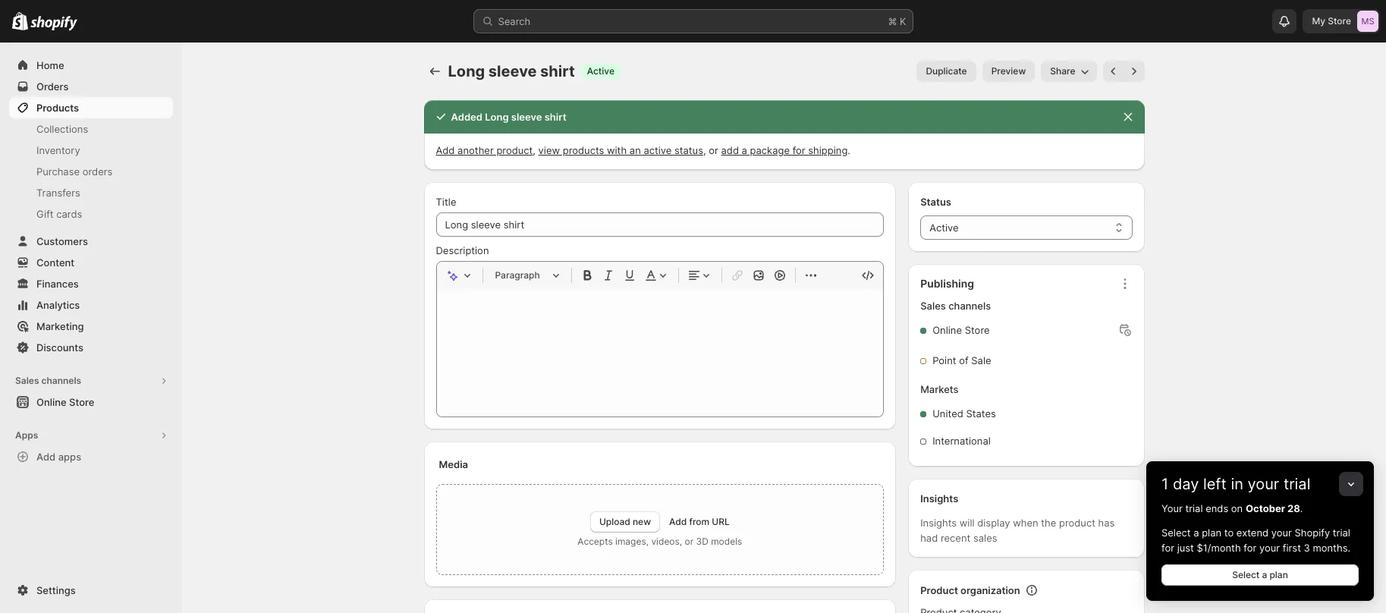 Task type: vqa. For each thing, say whether or not it's contained in the screenshot.
select inside Select a plan to extend your Shopify trial for just $1/month for your first 3 months.
yes



Task type: locate. For each thing, give the bounding box(es) containing it.
active
[[644, 144, 672, 156]]

2 vertical spatial add
[[670, 516, 687, 528]]

1 vertical spatial product
[[1060, 517, 1096, 529]]

sales down discounts
[[15, 375, 39, 386]]

1 vertical spatial your
[[1272, 527, 1293, 539]]

2 horizontal spatial for
[[1244, 542, 1257, 554]]

select down 'select a plan to extend your shopify trial for just $1/month for your first 3 months.'
[[1233, 569, 1260, 581]]

long
[[448, 62, 485, 80], [485, 111, 509, 123]]

2 vertical spatial a
[[1263, 569, 1268, 581]]

1 horizontal spatial active
[[930, 222, 959, 234]]

product
[[921, 585, 959, 597]]

product inside insights will display when the product has had recent sales
[[1060, 517, 1096, 529]]

1 vertical spatial sales
[[15, 375, 39, 386]]

shirt up view
[[545, 111, 567, 123]]

store
[[1329, 15, 1352, 27], [965, 324, 990, 336], [69, 396, 94, 408]]

states
[[967, 408, 997, 420]]

duplicate
[[926, 65, 968, 77]]

sleeve up view
[[511, 111, 542, 123]]

active
[[587, 65, 615, 77], [930, 222, 959, 234]]

plan up $1/month
[[1203, 527, 1222, 539]]

0 vertical spatial sales
[[921, 300, 947, 312]]

1 horizontal spatial trial
[[1284, 475, 1311, 493]]

1 horizontal spatial online
[[933, 324, 963, 336]]

preview button
[[983, 61, 1036, 82]]

sales channels
[[921, 300, 992, 312], [15, 375, 81, 386]]

your left first
[[1260, 542, 1281, 554]]

for left just on the right of the page
[[1162, 542, 1175, 554]]

0 vertical spatial insights
[[921, 493, 959, 505]]

1 insights from the top
[[921, 493, 959, 505]]

collections link
[[9, 118, 173, 140]]

1 vertical spatial a
[[1194, 527, 1200, 539]]

online store inside online store link
[[36, 396, 94, 408]]

add for add apps
[[36, 451, 56, 463]]

2 , from the left
[[704, 144, 706, 156]]

$1/month
[[1198, 542, 1242, 554]]

trial up months.
[[1334, 527, 1351, 539]]

2 vertical spatial store
[[69, 396, 94, 408]]

1 day left in your trial button
[[1147, 462, 1375, 493]]

add
[[436, 144, 455, 156], [36, 451, 56, 463], [670, 516, 687, 528]]

2 horizontal spatial add
[[670, 516, 687, 528]]

a inside 'select a plan to extend your shopify trial for just $1/month for your first 3 months.'
[[1194, 527, 1200, 539]]

markets
[[921, 383, 959, 396]]

0 vertical spatial active
[[587, 65, 615, 77]]

2 horizontal spatial a
[[1263, 569, 1268, 581]]

sale
[[972, 355, 992, 367]]

online store up point of sale
[[933, 324, 990, 336]]

1 vertical spatial sales channels
[[15, 375, 81, 386]]

customers link
[[9, 231, 173, 252]]

products
[[36, 102, 79, 114]]

publishing
[[921, 277, 975, 290]]

online store down sales channels button
[[36, 396, 94, 408]]

select a plan to extend your shopify trial for just $1/month for your first 3 months.
[[1162, 527, 1351, 554]]

sales down publishing
[[921, 300, 947, 312]]

1 vertical spatial .
[[1301, 503, 1304, 515]]

1 vertical spatial plan
[[1270, 569, 1289, 581]]

select
[[1162, 527, 1192, 539], [1233, 569, 1260, 581]]

products link
[[9, 97, 173, 118]]

0 vertical spatial plan
[[1203, 527, 1222, 539]]

display
[[978, 517, 1011, 529]]

a right add
[[742, 144, 748, 156]]

add apps button
[[9, 446, 173, 468]]

0 horizontal spatial product
[[497, 144, 533, 156]]

1 horizontal spatial or
[[709, 144, 719, 156]]

0 vertical spatial select
[[1162, 527, 1192, 539]]

product right the
[[1060, 517, 1096, 529]]

2 horizontal spatial store
[[1329, 15, 1352, 27]]

add left another
[[436, 144, 455, 156]]

0 horizontal spatial trial
[[1186, 503, 1204, 515]]

0 horizontal spatial add
[[36, 451, 56, 463]]

shopify image
[[31, 16, 78, 31]]

add left from
[[670, 516, 687, 528]]

online up point
[[933, 324, 963, 336]]

1 horizontal spatial product
[[1060, 517, 1096, 529]]

first
[[1284, 542, 1302, 554]]

0 horizontal spatial select
[[1162, 527, 1192, 539]]

0 vertical spatial online
[[933, 324, 963, 336]]

0 vertical spatial your
[[1248, 475, 1280, 493]]

store up the sale
[[965, 324, 990, 336]]

1 horizontal spatial plan
[[1270, 569, 1289, 581]]

0 vertical spatial channels
[[949, 300, 992, 312]]

sales
[[974, 532, 998, 544]]

0 vertical spatial or
[[709, 144, 719, 156]]

preview
[[992, 65, 1027, 77]]

your
[[1248, 475, 1280, 493], [1272, 527, 1293, 539], [1260, 542, 1281, 554]]

1 horizontal spatial sales
[[921, 300, 947, 312]]

store inside button
[[69, 396, 94, 408]]

2 horizontal spatial trial
[[1334, 527, 1351, 539]]

3
[[1305, 542, 1311, 554]]

0 horizontal spatial online store
[[36, 396, 94, 408]]

1 vertical spatial online
[[36, 396, 67, 408]]

1 horizontal spatial a
[[1194, 527, 1200, 539]]

discounts link
[[9, 337, 173, 358]]

store down sales channels button
[[69, 396, 94, 408]]

select inside 'select a plan to extend your shopify trial for just $1/month for your first 3 months.'
[[1162, 527, 1192, 539]]

my
[[1313, 15, 1326, 27]]

to
[[1225, 527, 1235, 539]]

0 vertical spatial online store
[[933, 324, 990, 336]]

0 horizontal spatial plan
[[1203, 527, 1222, 539]]

add left apps
[[36, 451, 56, 463]]

sales
[[921, 300, 947, 312], [15, 375, 39, 386]]

0 vertical spatial a
[[742, 144, 748, 156]]

, left view
[[533, 144, 536, 156]]

1 vertical spatial add
[[36, 451, 56, 463]]

0 vertical spatial add
[[436, 144, 455, 156]]

28
[[1288, 503, 1301, 515]]

0 horizontal spatial ,
[[533, 144, 536, 156]]

1 horizontal spatial channels
[[949, 300, 992, 312]]

long up added
[[448, 62, 485, 80]]

trial
[[1284, 475, 1311, 493], [1186, 503, 1204, 515], [1334, 527, 1351, 539]]

0 horizontal spatial for
[[793, 144, 806, 156]]

1 horizontal spatial add
[[436, 144, 455, 156]]

1 horizontal spatial select
[[1233, 569, 1260, 581]]

channels down discounts
[[41, 375, 81, 386]]

0 horizontal spatial store
[[69, 396, 94, 408]]

channels down publishing
[[949, 300, 992, 312]]

package
[[751, 144, 790, 156]]

products
[[563, 144, 605, 156]]

a
[[742, 144, 748, 156], [1194, 527, 1200, 539], [1263, 569, 1268, 581]]

trial up 28 at the right
[[1284, 475, 1311, 493]]

shirt up added long sleeve shirt
[[541, 62, 575, 80]]

day
[[1174, 475, 1200, 493]]

0 horizontal spatial sales channels
[[15, 375, 81, 386]]

1 vertical spatial trial
[[1186, 503, 1204, 515]]

1 horizontal spatial store
[[965, 324, 990, 336]]

add for add from url
[[670, 516, 687, 528]]

0 vertical spatial trial
[[1284, 475, 1311, 493]]

finances
[[36, 278, 79, 290]]

apps
[[15, 430, 38, 441]]

1 vertical spatial active
[[930, 222, 959, 234]]

duplicate button
[[917, 61, 977, 82]]

0 horizontal spatial channels
[[41, 375, 81, 386]]

plan down first
[[1270, 569, 1289, 581]]

0 horizontal spatial a
[[742, 144, 748, 156]]

plan for select a plan
[[1270, 569, 1289, 581]]

my store image
[[1358, 11, 1379, 32]]

a inside select a plan link
[[1263, 569, 1268, 581]]

,
[[533, 144, 536, 156], [704, 144, 706, 156]]

plan inside 'select a plan to extend your shopify trial for just $1/month for your first 3 months.'
[[1203, 527, 1222, 539]]

channels inside sales channels button
[[41, 375, 81, 386]]

0 vertical spatial sales channels
[[921, 300, 992, 312]]

point of sale
[[933, 355, 992, 367]]

on
[[1232, 503, 1244, 515]]

shirt
[[541, 62, 575, 80], [545, 111, 567, 123]]

1 vertical spatial insights
[[921, 517, 957, 529]]

add a package for shipping link
[[722, 144, 848, 156]]

plan
[[1203, 527, 1222, 539], [1270, 569, 1289, 581]]

0 horizontal spatial or
[[685, 536, 694, 547]]

add inside add apps button
[[36, 451, 56, 463]]

⌘ k
[[889, 15, 907, 27]]

online
[[933, 324, 963, 336], [36, 396, 67, 408]]

1 horizontal spatial .
[[1301, 503, 1304, 515]]

a for select a plan to extend your shopify trial for just $1/month for your first 3 months.
[[1194, 527, 1200, 539]]

or left add
[[709, 144, 719, 156]]

trial right your
[[1186, 503, 1204, 515]]

1 day left in your trial element
[[1147, 501, 1375, 601]]

a for select a plan
[[1263, 569, 1268, 581]]

a up just on the right of the page
[[1194, 527, 1200, 539]]

select up just on the right of the page
[[1162, 527, 1192, 539]]

sales channels down discounts
[[15, 375, 81, 386]]

insights will display when the product has had recent sales
[[921, 517, 1115, 544]]

1 vertical spatial store
[[965, 324, 990, 336]]

insights for insights will display when the product has had recent sales
[[921, 517, 957, 529]]

1 vertical spatial select
[[1233, 569, 1260, 581]]

2 insights from the top
[[921, 517, 957, 529]]

product down added long sleeve shirt
[[497, 144, 533, 156]]

0 vertical spatial store
[[1329, 15, 1352, 27]]

2 vertical spatial trial
[[1334, 527, 1351, 539]]

store right my
[[1329, 15, 1352, 27]]

or
[[709, 144, 719, 156], [685, 536, 694, 547]]

0 horizontal spatial online
[[36, 396, 67, 408]]

1 horizontal spatial ,
[[704, 144, 706, 156]]

1 vertical spatial channels
[[41, 375, 81, 386]]

sales channels down publishing
[[921, 300, 992, 312]]

plan inside select a plan link
[[1270, 569, 1289, 581]]

1 vertical spatial online store
[[36, 396, 94, 408]]

product
[[497, 144, 533, 156], [1060, 517, 1096, 529]]

or left 3d
[[685, 536, 694, 547]]

for left shipping
[[793, 144, 806, 156]]

a down 'select a plan to extend your shopify trial for just $1/month for your first 3 months.'
[[1263, 569, 1268, 581]]

1 vertical spatial sleeve
[[511, 111, 542, 123]]

insights inside insights will display when the product has had recent sales
[[921, 517, 957, 529]]

organization
[[961, 585, 1021, 597]]

point
[[933, 355, 957, 367]]

0 horizontal spatial sales
[[15, 375, 39, 386]]

0 horizontal spatial active
[[587, 65, 615, 77]]

0 vertical spatial long
[[448, 62, 485, 80]]

1 horizontal spatial online store
[[933, 324, 990, 336]]

1 , from the left
[[533, 144, 536, 156]]

your up first
[[1272, 527, 1293, 539]]

your up october
[[1248, 475, 1280, 493]]

united
[[933, 408, 964, 420]]

accepts images, videos, or 3d models
[[578, 536, 743, 547]]

online up apps
[[36, 396, 67, 408]]

⌘
[[889, 15, 898, 27]]

long right added
[[485, 111, 509, 123]]

sleeve up added long sleeve shirt
[[489, 62, 537, 80]]

status
[[921, 196, 952, 208]]

.
[[848, 144, 851, 156], [1301, 503, 1304, 515]]

united states
[[933, 408, 997, 420]]

title
[[436, 196, 457, 208]]

online inside button
[[36, 396, 67, 408]]

0 horizontal spatial .
[[848, 144, 851, 156]]

for down the extend
[[1244, 542, 1257, 554]]

shipping
[[809, 144, 848, 156]]

another
[[458, 144, 494, 156]]

, left add
[[704, 144, 706, 156]]



Task type: describe. For each thing, give the bounding box(es) containing it.
upload new button
[[591, 512, 661, 533]]

add
[[722, 144, 739, 156]]

Title text field
[[436, 213, 885, 237]]

transfers
[[36, 187, 80, 199]]

orders link
[[9, 76, 173, 97]]

recent
[[941, 532, 971, 544]]

just
[[1178, 542, 1195, 554]]

select for select a plan to extend your shopify trial for just $1/month for your first 3 months.
[[1162, 527, 1192, 539]]

customers
[[36, 235, 88, 247]]

add from url
[[670, 516, 730, 528]]

select a plan link
[[1162, 565, 1360, 586]]

media
[[439, 459, 468, 471]]

add another product link
[[436, 144, 533, 156]]

shopify
[[1296, 527, 1331, 539]]

videos,
[[652, 536, 683, 547]]

sales channels inside button
[[15, 375, 81, 386]]

analytics link
[[9, 295, 173, 316]]

home
[[36, 59, 64, 71]]

0 vertical spatial product
[[497, 144, 533, 156]]

sales inside button
[[15, 375, 39, 386]]

search
[[498, 15, 531, 27]]

upload new
[[600, 516, 651, 528]]

has
[[1099, 517, 1115, 529]]

will
[[960, 517, 975, 529]]

add for add another product , view products with an active status , or add a package for shipping .
[[436, 144, 455, 156]]

add from url button
[[670, 516, 730, 528]]

paragraph button
[[489, 266, 565, 285]]

0 vertical spatial sleeve
[[489, 62, 537, 80]]

months.
[[1314, 542, 1351, 554]]

orders
[[83, 165, 113, 178]]

apps button
[[9, 425, 173, 446]]

apps
[[58, 451, 81, 463]]

select for select a plan
[[1233, 569, 1260, 581]]

new
[[633, 516, 651, 528]]

transfers link
[[9, 182, 173, 203]]

view products with an active status link
[[539, 144, 704, 156]]

1 horizontal spatial sales channels
[[921, 300, 992, 312]]

my store
[[1313, 15, 1352, 27]]

in
[[1232, 475, 1244, 493]]

active for long sleeve shirt
[[587, 65, 615, 77]]

product organization
[[921, 585, 1021, 597]]

2 vertical spatial your
[[1260, 542, 1281, 554]]

plan for select a plan to extend your shopify trial for just $1/month for your first 3 months.
[[1203, 527, 1222, 539]]

k
[[900, 15, 907, 27]]

paragraph
[[495, 270, 540, 281]]

1 horizontal spatial for
[[1162, 542, 1175, 554]]

extend
[[1237, 527, 1269, 539]]

0 vertical spatial .
[[848, 144, 851, 156]]

added
[[451, 111, 483, 123]]

select a plan
[[1233, 569, 1289, 581]]

from
[[690, 516, 710, 528]]

1 vertical spatial shirt
[[545, 111, 567, 123]]

url
[[712, 516, 730, 528]]

inventory link
[[9, 140, 173, 161]]

finances link
[[9, 273, 173, 295]]

left
[[1204, 475, 1227, 493]]

insights for insights
[[921, 493, 959, 505]]

sales channels button
[[9, 370, 173, 392]]

description
[[436, 244, 489, 257]]

upload
[[600, 516, 631, 528]]

trial inside 'select a plan to extend your shopify trial for just $1/month for your first 3 months.'
[[1334, 527, 1351, 539]]

settings link
[[9, 580, 173, 601]]

1 vertical spatial long
[[485, 111, 509, 123]]

international
[[933, 435, 991, 447]]

. inside 1 day left in your trial element
[[1301, 503, 1304, 515]]

shopify image
[[12, 12, 28, 30]]

1 vertical spatial or
[[685, 536, 694, 547]]

accepts
[[578, 536, 613, 547]]

added long sleeve shirt
[[451, 111, 567, 123]]

ends
[[1206, 503, 1229, 515]]

of
[[960, 355, 969, 367]]

1 day left in your trial
[[1162, 475, 1311, 493]]

home link
[[9, 55, 173, 76]]

your inside dropdown button
[[1248, 475, 1280, 493]]

share
[[1051, 65, 1076, 77]]

analytics
[[36, 299, 80, 311]]

add another product , view products with an active status , or add a package for shipping .
[[436, 144, 851, 156]]

inventory
[[36, 144, 80, 156]]

add apps
[[36, 451, 81, 463]]

gift cards
[[36, 208, 82, 220]]

purchase orders link
[[9, 161, 173, 182]]

gift
[[36, 208, 54, 220]]

gift cards link
[[9, 203, 173, 225]]

purchase orders
[[36, 165, 113, 178]]

orders
[[36, 80, 69, 93]]

long sleeve shirt
[[448, 62, 575, 80]]

active for status
[[930, 222, 959, 234]]

share button
[[1042, 61, 1097, 82]]

0 vertical spatial shirt
[[541, 62, 575, 80]]

status
[[675, 144, 704, 156]]

when
[[1014, 517, 1039, 529]]

view
[[539, 144, 560, 156]]

your
[[1162, 503, 1183, 515]]

online store button
[[0, 392, 182, 413]]

discounts
[[36, 342, 83, 354]]

collections
[[36, 123, 88, 135]]

had
[[921, 532, 939, 544]]

trial inside dropdown button
[[1284, 475, 1311, 493]]



